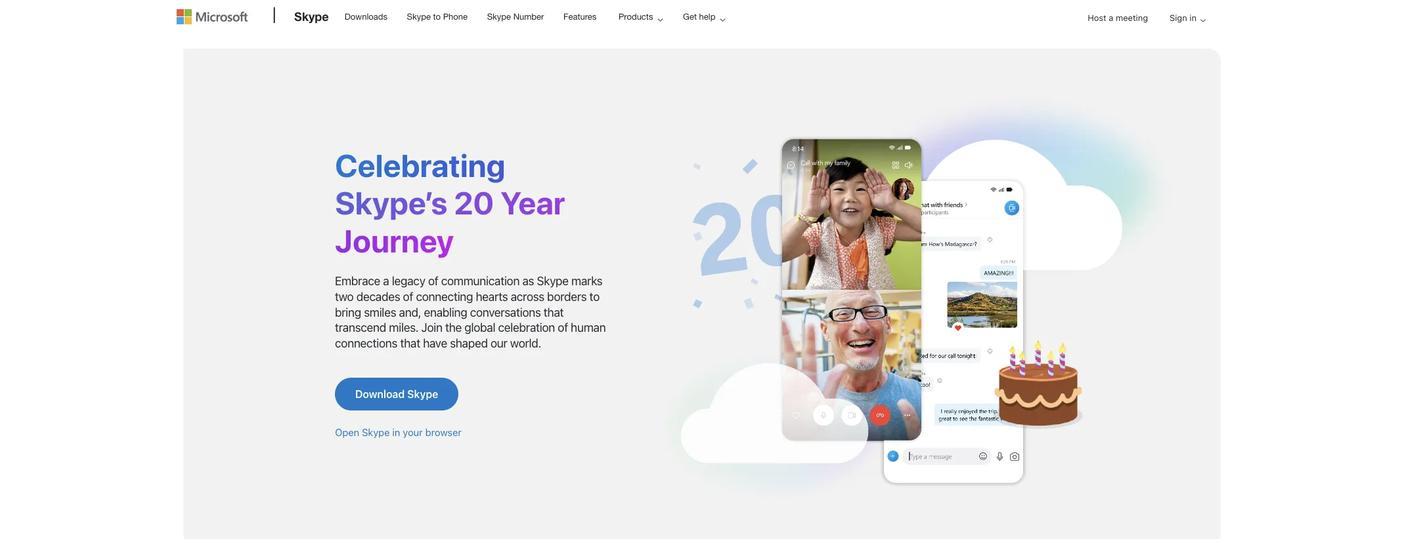 Task type: locate. For each thing, give the bounding box(es) containing it.
sign in
[[1170, 12, 1197, 23]]

of left human
[[558, 322, 568, 335]]

open
[[335, 427, 359, 439]]

to inside embrace a legacy of communication as skype marks two decades of connecting hearts across borders to bring smiles and, enabling conversations that transcend miles. join the global celebration of human connections that have shaped our world.
[[590, 290, 600, 304]]

features link
[[558, 1, 603, 32]]

products
[[619, 12, 653, 22]]

to down marks
[[590, 290, 600, 304]]

get help
[[683, 12, 716, 22]]

of up the connecting
[[428, 274, 438, 288]]

a for host
[[1109, 12, 1114, 23]]

a inside embrace a legacy of communication as skype marks two decades of connecting hearts across borders to bring smiles and, enabling conversations that transcend miles. join the global celebration of human connections that have shaped our world.
[[383, 274, 389, 288]]

in right sign
[[1190, 12, 1197, 23]]

0 vertical spatial in
[[1190, 12, 1197, 23]]

skype to phone link
[[401, 1, 474, 32]]

great video calling with skype image
[[650, 88, 1182, 508]]

0 horizontal spatial of
[[403, 290, 413, 304]]

get help button
[[672, 1, 736, 33]]

downloads
[[345, 12, 388, 22]]

1 horizontal spatial of
[[428, 274, 438, 288]]

hearts
[[476, 290, 508, 304]]

celebrating skype's 20 year journey
[[335, 147, 565, 259]]

menu bar
[[177, 1, 1228, 69]]

to left 'phone'
[[433, 12, 441, 22]]

skype inside embrace a legacy of communication as skype marks two decades of connecting hearts across borders to bring smiles and, enabling conversations that transcend miles. join the global celebration of human connections that have shaped our world.
[[537, 274, 569, 288]]

your
[[403, 427, 423, 439]]

to
[[433, 12, 441, 22], [590, 290, 600, 304]]

that down borders
[[544, 306, 564, 320]]

0 vertical spatial a
[[1109, 12, 1114, 23]]

0 horizontal spatial in
[[392, 427, 400, 439]]

20
[[454, 185, 494, 222]]

1 vertical spatial in
[[392, 427, 400, 439]]

embrace a legacy of communication as skype marks two decades of connecting hearts across borders to bring smiles and, enabling conversations that transcend miles. join the global celebration of human connections that have shaped our world.
[[335, 274, 606, 351]]

1 vertical spatial of
[[403, 290, 413, 304]]

0 horizontal spatial to
[[433, 12, 441, 22]]

1 vertical spatial to
[[590, 290, 600, 304]]

0 horizontal spatial a
[[383, 274, 389, 288]]

skype up borders
[[537, 274, 569, 288]]

skype left downloads link
[[294, 9, 329, 24]]

conversations
[[470, 306, 541, 320]]

of down legacy
[[403, 290, 413, 304]]

as
[[522, 274, 534, 288]]

world.
[[510, 337, 541, 351]]

marks
[[572, 274, 603, 288]]

open skype in your browser link
[[335, 427, 462, 439]]

our
[[491, 337, 508, 351]]

a for embrace
[[383, 274, 389, 288]]

a up decades
[[383, 274, 389, 288]]

skype
[[294, 9, 329, 24], [407, 12, 431, 22], [487, 12, 511, 22], [537, 274, 569, 288], [407, 389, 438, 401], [362, 427, 390, 439]]

arrow down image
[[1196, 12, 1211, 28]]

browser
[[425, 427, 462, 439]]

two
[[335, 290, 354, 304]]

join
[[421, 322, 443, 335]]

help
[[699, 12, 716, 22]]

2 horizontal spatial of
[[558, 322, 568, 335]]

a right the host
[[1109, 12, 1114, 23]]

1 vertical spatial that
[[400, 337, 420, 351]]

1 horizontal spatial to
[[590, 290, 600, 304]]

in
[[1190, 12, 1197, 23], [392, 427, 400, 439]]

0 vertical spatial that
[[544, 306, 564, 320]]

skype left 'phone'
[[407, 12, 431, 22]]

1 vertical spatial a
[[383, 274, 389, 288]]

host a meeting link
[[1078, 1, 1159, 35]]

of
[[428, 274, 438, 288], [403, 290, 413, 304], [558, 322, 568, 335]]

that down miles.
[[400, 337, 420, 351]]

sign in link
[[1160, 1, 1211, 35]]

journey
[[335, 223, 454, 259]]

across
[[511, 290, 544, 304]]

meeting
[[1116, 12, 1148, 23]]

communication
[[441, 274, 520, 288]]

phone
[[443, 12, 468, 22]]

1 horizontal spatial in
[[1190, 12, 1197, 23]]

miles.
[[389, 322, 419, 335]]

enabling
[[424, 306, 467, 320]]

1 horizontal spatial a
[[1109, 12, 1114, 23]]

that
[[544, 306, 564, 320], [400, 337, 420, 351]]

a
[[1109, 12, 1114, 23], [383, 274, 389, 288]]

smiles
[[364, 306, 396, 320]]

in left your
[[392, 427, 400, 439]]

features
[[564, 12, 597, 22]]

skype up your
[[407, 389, 438, 401]]



Task type: describe. For each thing, give the bounding box(es) containing it.
skype's
[[335, 185, 448, 222]]

products button
[[608, 1, 674, 33]]

0 horizontal spatial that
[[400, 337, 420, 351]]

the
[[445, 322, 462, 335]]

embrace
[[335, 274, 380, 288]]

open skype in your browser
[[335, 427, 462, 439]]

menu bar containing host a meeting
[[177, 1, 1228, 69]]

download skype link
[[335, 379, 459, 412]]

legacy
[[392, 274, 425, 288]]

transcend
[[335, 322, 386, 335]]

skype inside 'link'
[[407, 389, 438, 401]]

celebrating
[[335, 147, 506, 184]]

0 vertical spatial to
[[433, 12, 441, 22]]

decades
[[356, 290, 400, 304]]

borders
[[547, 290, 587, 304]]

skype right open
[[362, 427, 390, 439]]

sign
[[1170, 12, 1188, 23]]

connections
[[335, 337, 398, 351]]

skype left number
[[487, 12, 511, 22]]

number
[[513, 12, 544, 22]]

have
[[423, 337, 447, 351]]

celebration
[[498, 322, 555, 335]]

download
[[355, 389, 405, 401]]

host
[[1088, 12, 1107, 23]]

connecting
[[416, 290, 473, 304]]

bring
[[335, 306, 361, 320]]

downloads link
[[339, 1, 393, 32]]

year
[[501, 185, 565, 222]]

skype link
[[288, 1, 335, 36]]

2 vertical spatial of
[[558, 322, 568, 335]]

download skype
[[355, 389, 438, 401]]

and,
[[399, 306, 421, 320]]

skype number
[[487, 12, 544, 22]]

0 vertical spatial of
[[428, 274, 438, 288]]

skype number link
[[481, 1, 550, 32]]

skype to phone
[[407, 12, 468, 22]]

host a meeting
[[1088, 12, 1148, 23]]

get
[[683, 12, 697, 22]]

global
[[465, 322, 495, 335]]

1 horizontal spatial that
[[544, 306, 564, 320]]

human
[[571, 322, 606, 335]]

shaped
[[450, 337, 488, 351]]

microsoft image
[[177, 9, 248, 24]]



Task type: vqa. For each thing, say whether or not it's contained in the screenshot.
transcend in the bottom of the page
yes



